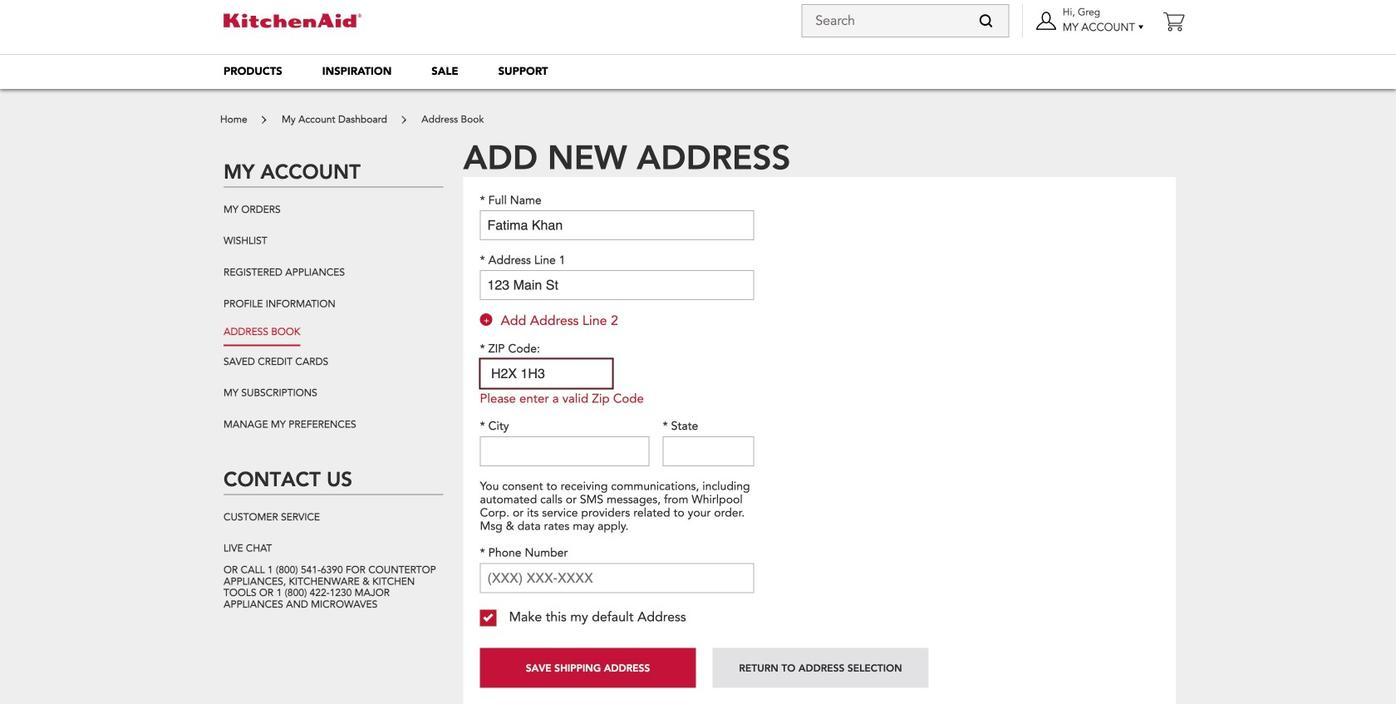 Task type: locate. For each thing, give the bounding box(es) containing it.
Address Line 1 text field
[[480, 270, 754, 300]]

sale element
[[432, 64, 458, 79]]

inspiration element
[[322, 64, 392, 79]]

menu
[[204, 54, 1193, 89]]

main content
[[212, 104, 1185, 704]]

kitchenaid image
[[224, 14, 362, 28]]

City text field
[[480, 436, 650, 466]]



Task type: describe. For each thing, give the bounding box(es) containing it.
products element
[[224, 64, 282, 79]]

Zip Code text field
[[480, 359, 613, 389]]

support element
[[498, 64, 548, 79]]

Phone Number telephone field
[[480, 563, 754, 593]]

Search search field
[[802, 4, 1009, 37]]

Name text field
[[480, 210, 754, 240]]



Task type: vqa. For each thing, say whether or not it's contained in the screenshot.
hibiscus collection
no



